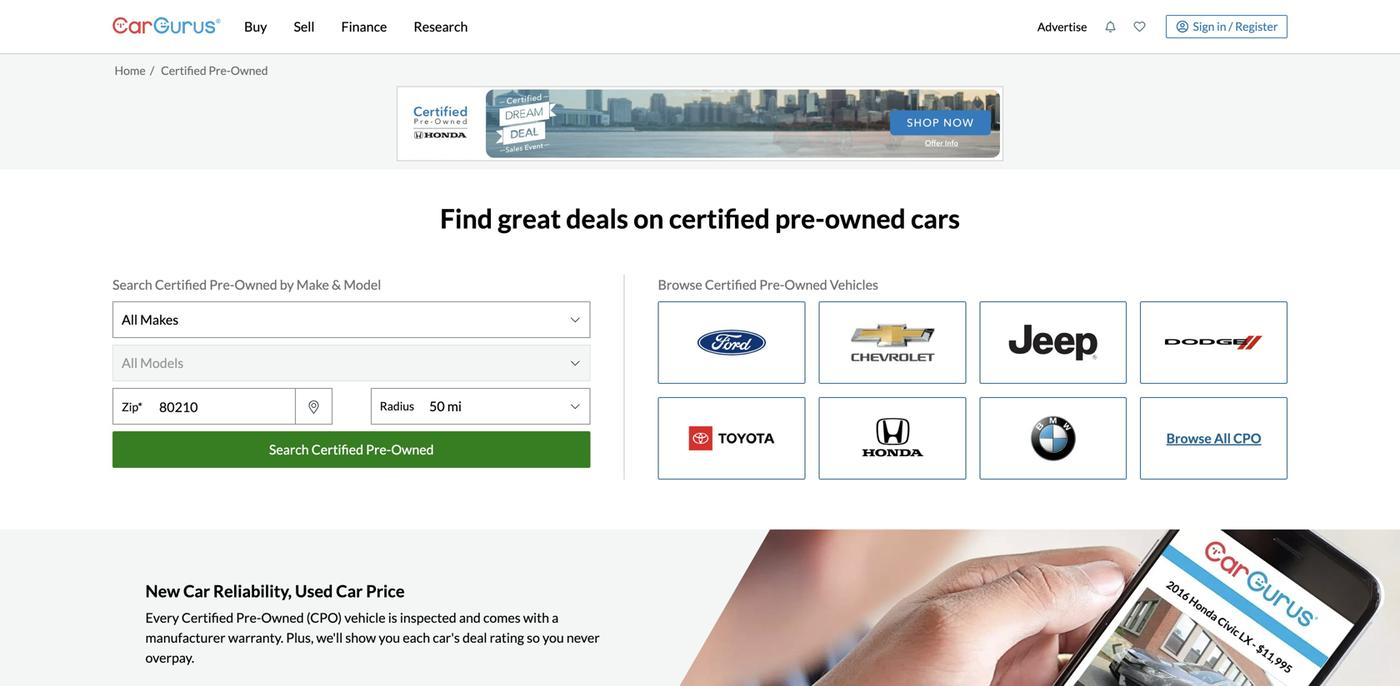 Task type: describe. For each thing, give the bounding box(es) containing it.
by
[[280, 277, 294, 293]]

owned down buy "dropdown button"
[[231, 63, 268, 77]]

dodge image
[[1141, 302, 1287, 383]]

research
[[414, 18, 468, 35]]

map marker alt image
[[305, 401, 322, 414]]

user icon image
[[1176, 20, 1189, 33]]

used
[[295, 582, 333, 602]]

deals
[[566, 203, 628, 235]]

certified for browse certified pre-owned vehicles
[[705, 277, 757, 293]]

browse for browse certified pre-owned vehicles
[[658, 277, 702, 293]]

new car reliability, used car price every certified pre-owned (cpo) vehicle is inspected and comes with a manufacturer warranty. plus, we'll show you each car's deal rating so you never overpay.
[[145, 582, 600, 667]]

cargurus logo homepage link image
[[113, 3, 221, 50]]

find great deals on certified pre-owned cars
[[440, 203, 960, 235]]

show
[[345, 630, 376, 647]]

rating
[[490, 630, 524, 647]]

model
[[344, 277, 381, 293]]

reliability,
[[213, 582, 292, 602]]

search certified pre-owned
[[269, 442, 434, 458]]

&
[[332, 277, 341, 293]]

honda image
[[820, 398, 965, 479]]

each
[[403, 630, 430, 647]]

is
[[388, 610, 397, 627]]

ford image
[[659, 302, 805, 383]]

new
[[145, 582, 180, 602]]

cpo
[[1234, 431, 1262, 447]]

every
[[145, 610, 179, 627]]

pre- down cargurus logo homepage link
[[209, 63, 231, 77]]

/ inside sign in / register link
[[1229, 19, 1233, 33]]

inspected
[[400, 610, 457, 627]]

deal
[[463, 630, 487, 647]]

home / certified pre-owned
[[115, 63, 268, 77]]

menu containing sign in / register
[[1029, 3, 1288, 50]]

saved cars image
[[1134, 21, 1146, 33]]

plus,
[[286, 630, 314, 647]]

vehicles
[[830, 277, 878, 293]]

browse all cpo link
[[1167, 429, 1262, 449]]

so
[[527, 630, 540, 647]]

pre-
[[775, 203, 825, 235]]

sell
[[294, 18, 315, 35]]

sign in / register
[[1193, 19, 1278, 33]]

toyota image
[[659, 398, 805, 479]]

owned inside new car reliability, used car price every certified pre-owned (cpo) vehicle is inspected and comes with a manufacturer warranty. plus, we'll show you each car's deal rating so you never overpay.
[[261, 610, 304, 627]]

in
[[1217, 19, 1226, 33]]

open notifications image
[[1105, 21, 1116, 33]]

sign in / register link
[[1166, 15, 1288, 38]]

2 car from the left
[[336, 582, 363, 602]]

a
[[552, 610, 559, 627]]

search for search certified pre-owned by make & model
[[113, 277, 152, 293]]

search for search certified pre-owned
[[269, 442, 309, 458]]

and
[[459, 610, 481, 627]]

warranty.
[[228, 630, 284, 647]]

pre- for search certified pre-owned by make & model
[[209, 277, 235, 293]]

cargurus logo homepage link link
[[113, 3, 221, 50]]

browse certified pre-owned vehicles
[[658, 277, 878, 293]]

advertisement region
[[397, 86, 1004, 161]]

find
[[440, 203, 493, 235]]

buy button
[[231, 0, 280, 53]]

(cpo)
[[307, 610, 342, 627]]

1 vertical spatial /
[[150, 63, 154, 77]]



Task type: locate. For each thing, give the bounding box(es) containing it.
0 vertical spatial search
[[113, 277, 152, 293]]

radius
[[380, 399, 414, 413]]

great
[[498, 203, 561, 235]]

search certified pre-owned by make & model
[[113, 277, 381, 293]]

pre- down "radius"
[[366, 442, 391, 458]]

home link
[[115, 63, 146, 77]]

zip*
[[122, 400, 143, 414]]

0 vertical spatial browse
[[658, 277, 702, 293]]

menu
[[1029, 3, 1288, 50]]

research button
[[400, 0, 481, 53]]

you down is on the left bottom
[[379, 630, 400, 647]]

pre-
[[209, 63, 231, 77], [209, 277, 235, 293], [760, 277, 785, 293], [366, 442, 391, 458], [236, 610, 261, 627]]

owned left vehicles
[[785, 277, 827, 293]]

owned
[[825, 203, 906, 235]]

owned
[[231, 63, 268, 77], [235, 277, 277, 293], [785, 277, 827, 293], [391, 442, 434, 458], [261, 610, 304, 627]]

/
[[1229, 19, 1233, 33], [150, 63, 154, 77]]

we'll
[[316, 630, 343, 647]]

car right new
[[183, 582, 210, 602]]

2 you from the left
[[543, 630, 564, 647]]

advertise
[[1038, 20, 1087, 34]]

0 vertical spatial /
[[1229, 19, 1233, 33]]

home
[[115, 63, 146, 77]]

sell button
[[280, 0, 328, 53]]

pre- up ford image
[[760, 277, 785, 293]]

chevrolet image
[[820, 302, 965, 383]]

pre- for browse certified pre-owned vehicles
[[760, 277, 785, 293]]

1 car from the left
[[183, 582, 210, 602]]

owned for search certified pre-owned by make & model
[[235, 277, 277, 293]]

price
[[366, 582, 405, 602]]

owned for search certified pre-owned
[[391, 442, 434, 458]]

you
[[379, 630, 400, 647], [543, 630, 564, 647]]

cars
[[911, 203, 960, 235]]

pre- inside new car reliability, used car price every certified pre-owned (cpo) vehicle is inspected and comes with a manufacturer warranty. plus, we'll show you each car's deal rating so you never overpay.
[[236, 610, 261, 627]]

1 vertical spatial browse
[[1167, 431, 1212, 447]]

certified
[[669, 203, 770, 235]]

1 vertical spatial search
[[269, 442, 309, 458]]

pre- left 'by'
[[209, 277, 235, 293]]

owned for browse certified pre-owned vehicles
[[785, 277, 827, 293]]

all
[[1214, 431, 1231, 447]]

you right so
[[543, 630, 564, 647]]

pre- inside button
[[366, 442, 391, 458]]

1 you from the left
[[379, 630, 400, 647]]

pre- up the warranty.
[[236, 610, 261, 627]]

owned down "radius"
[[391, 442, 434, 458]]

register
[[1235, 19, 1278, 33]]

owned up plus,
[[261, 610, 304, 627]]

/ right "home" link at the left of the page
[[150, 63, 154, 77]]

0 horizontal spatial you
[[379, 630, 400, 647]]

0 horizontal spatial browse
[[658, 277, 702, 293]]

car
[[183, 582, 210, 602], [336, 582, 363, 602]]

certified inside button
[[312, 442, 363, 458]]

overpay.
[[145, 650, 194, 667]]

make
[[297, 277, 329, 293]]

1 horizontal spatial you
[[543, 630, 564, 647]]

on
[[634, 203, 664, 235]]

jeep image
[[980, 302, 1126, 383]]

car up vehicle on the left bottom of the page
[[336, 582, 363, 602]]

1 horizontal spatial /
[[1229, 19, 1233, 33]]

with
[[523, 610, 549, 627]]

1 horizontal spatial search
[[269, 442, 309, 458]]

0 horizontal spatial car
[[183, 582, 210, 602]]

certified
[[161, 63, 206, 77], [155, 277, 207, 293], [705, 277, 757, 293], [312, 442, 363, 458], [182, 610, 234, 627]]

bmw image
[[980, 398, 1126, 479]]

certified inside new car reliability, used car price every certified pre-owned (cpo) vehicle is inspected and comes with a manufacturer warranty. plus, we'll show you each car's deal rating so you never overpay.
[[182, 610, 234, 627]]

owned left 'by'
[[235, 277, 277, 293]]

vehicle
[[344, 610, 386, 627]]

0 horizontal spatial search
[[113, 277, 152, 293]]

car's
[[433, 630, 460, 647]]

comes
[[483, 610, 521, 627]]

search certified pre-owned button
[[113, 432, 591, 468]]

browse for browse all cpo
[[1167, 431, 1212, 447]]

search
[[113, 277, 152, 293], [269, 442, 309, 458]]

menu bar containing buy
[[221, 0, 1029, 53]]

browse down find great deals on certified pre-owned cars
[[658, 277, 702, 293]]

browse
[[658, 277, 702, 293], [1167, 431, 1212, 447]]

/ right in
[[1229, 19, 1233, 33]]

certified for search certified pre-owned
[[312, 442, 363, 458]]

buy
[[244, 18, 267, 35]]

sign
[[1193, 19, 1215, 33]]

Zip* field
[[151, 390, 295, 425]]

browse left all
[[1167, 431, 1212, 447]]

0 horizontal spatial /
[[150, 63, 154, 77]]

search inside "search certified pre-owned" button
[[269, 442, 309, 458]]

owned inside button
[[391, 442, 434, 458]]

menu bar
[[221, 0, 1029, 53]]

never
[[567, 630, 600, 647]]

finance button
[[328, 0, 400, 53]]

pre- for search certified pre-owned
[[366, 442, 391, 458]]

sign in / register menu item
[[1154, 15, 1288, 38]]

1 horizontal spatial browse
[[1167, 431, 1212, 447]]

browse all cpo
[[1167, 431, 1262, 447]]

finance
[[341, 18, 387, 35]]

1 horizontal spatial car
[[336, 582, 363, 602]]

manufacturer
[[145, 630, 226, 647]]

certified for search certified pre-owned by make & model
[[155, 277, 207, 293]]

advertise link
[[1029, 3, 1096, 50]]



Task type: vqa. For each thing, say whether or not it's contained in the screenshot.
BMW image
yes



